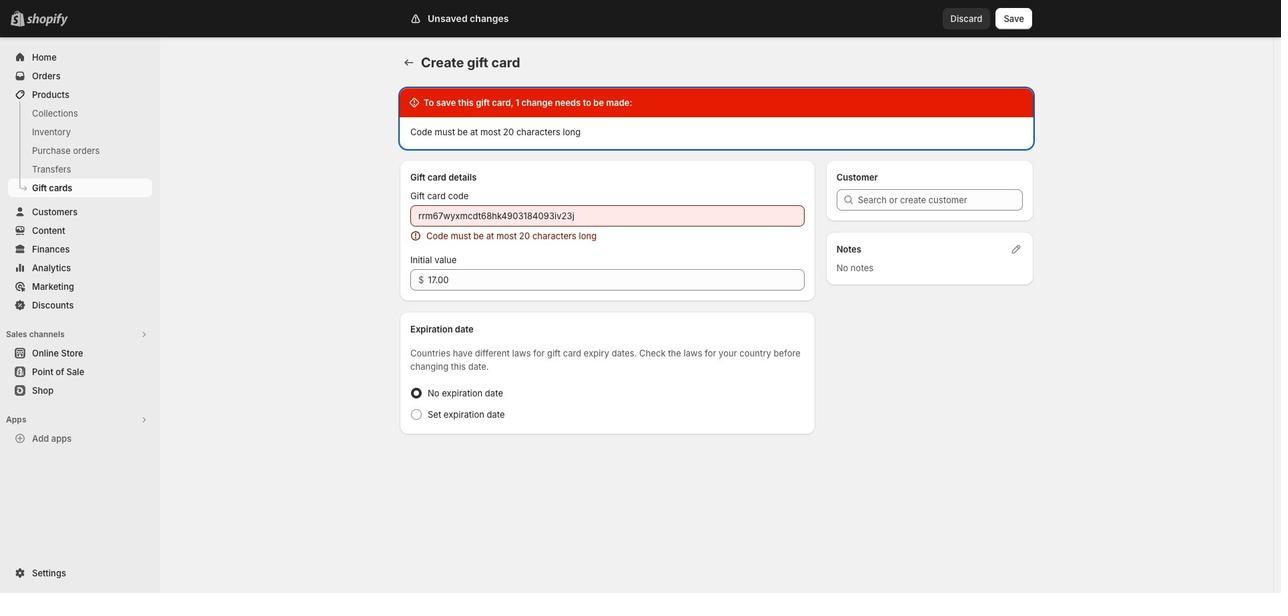 Task type: locate. For each thing, give the bounding box(es) containing it.
None text field
[[410, 206, 804, 227]]

  text field
[[428, 270, 804, 291]]

Search or create customer text field
[[858, 189, 1023, 211]]



Task type: vqa. For each thing, say whether or not it's contained in the screenshot.
YYYY-MM-DD text box to the top
no



Task type: describe. For each thing, give the bounding box(es) containing it.
shopify image
[[29, 13, 71, 27]]



